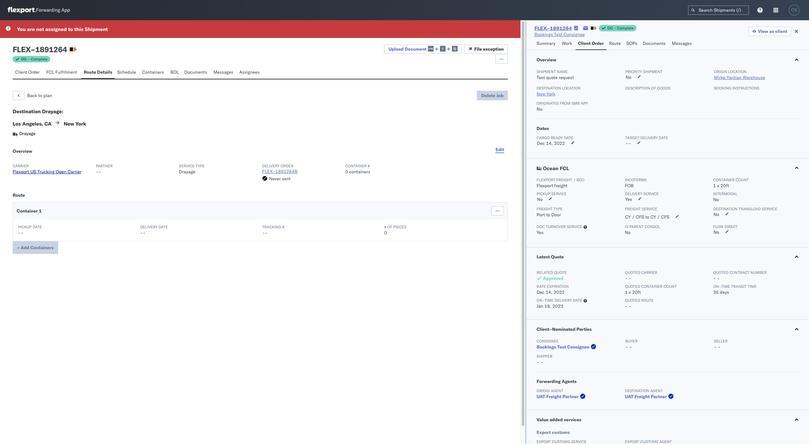 Task type: describe. For each thing, give the bounding box(es) containing it.
2 horizontal spatial time
[[748, 284, 757, 289]]

value added services button
[[527, 410, 810, 429]]

service type drayage
[[179, 164, 205, 175]]

latest quote button
[[527, 247, 810, 266]]

1 vertical spatial service
[[642, 207, 658, 211]]

os
[[792, 8, 798, 12]]

pickup date --
[[18, 225, 42, 236]]

1 horizontal spatial documents
[[643, 40, 666, 46]]

mirko
[[715, 75, 726, 80]]

flexport inside the carrier flexport us trucking open carrier
[[13, 169, 29, 175]]

flex-1891264b
[[262, 169, 298, 174]]

0 vertical spatial test
[[555, 32, 563, 37]]

no up flow
[[714, 212, 720, 217]]

1 vertical spatial consignee
[[537, 339, 559, 343]]

uat for destination
[[625, 394, 634, 399]]

client for the bottommost client order "button"
[[15, 69, 27, 75]]

order
[[281, 164, 294, 168]]

port
[[537, 212, 545, 218]]

on- for on-time transit time 35 days
[[714, 284, 722, 289]]

ocean fcl
[[543, 165, 570, 171]]

0 vertical spatial bookings
[[535, 32, 553, 37]]

fulfillment
[[55, 69, 77, 75]]

count inside the quoted container count 1 x 20ft
[[664, 284, 677, 289]]

0 vertical spatial bookings test consignee link
[[535, 31, 585, 38]]

uat freight partner link for destination
[[625, 393, 676, 400]]

drayage:
[[42, 108, 63, 114]]

route button
[[607, 38, 624, 50]]

0 vertical spatial messages button
[[670, 38, 696, 50]]

client for the top client order "button"
[[578, 40, 591, 46]]

value
[[537, 417, 549, 423]]

service right transload
[[762, 207, 778, 211]]

2 vertical spatial test
[[558, 344, 567, 350]]

0 horizontal spatial york
[[76, 121, 86, 127]]

new inside destination location new york
[[537, 91, 546, 97]]

messages for messages button to the left
[[214, 69, 233, 75]]

0 horizontal spatial 1
[[39, 208, 42, 214]]

2 cy from the left
[[651, 214, 657, 220]]

freight up cy / cfs to cy / cfs
[[625, 207, 641, 211]]

container for containers
[[346, 164, 367, 168]]

flex
[[13, 45, 31, 54]]

date for dec 14, 2022
[[564, 135, 574, 140]]

doc
[[537, 224, 545, 229]]

work
[[562, 40, 573, 46]]

no down flow
[[714, 229, 720, 235]]

1 vertical spatial 1891264
[[35, 45, 67, 54]]

view
[[759, 28, 769, 34]]

1 horizontal spatial yes
[[626, 196, 633, 202]]

to left this
[[68, 26, 73, 32]]

drayage inside service type drayage
[[179, 169, 195, 175]]

yantian
[[727, 75, 742, 80]]

0 vertical spatial client order button
[[576, 38, 607, 50]]

you are not assigned to this shipment
[[17, 26, 108, 32]]

messages for top messages button
[[672, 40, 692, 46]]

edit button
[[492, 143, 508, 156]]

0 horizontal spatial documents
[[184, 69, 207, 75]]

of for # of pieces 0
[[388, 225, 393, 229]]

0 vertical spatial fcl
[[46, 69, 54, 75]]

1 vertical spatial bookings test consignee
[[537, 344, 590, 350]]

origin agent
[[537, 388, 564, 393]]

of for description of goods
[[652, 86, 657, 90]]

0 horizontal spatial documents button
[[182, 66, 211, 79]]

related quote
[[537, 270, 567, 275]]

quoted for quoted contract number - - rate expiration dec 14, 2022
[[714, 270, 729, 275]]

target delivery date
[[626, 135, 669, 140]]

plan
[[43, 93, 52, 98]]

destination location new york
[[537, 86, 581, 97]]

file
[[475, 46, 482, 52]]

buyer - -
[[626, 339, 638, 350]]

this
[[74, 26, 83, 32]]

1 vertical spatial fcl
[[560, 165, 570, 171]]

containers button
[[140, 66, 168, 79]]

quote
[[551, 254, 564, 260]]

flex- for 1891264b
[[262, 169, 276, 174]]

quoted for quoted carrier - -
[[625, 270, 641, 275]]

delivery for delivery service
[[625, 191, 643, 196]]

jan
[[537, 303, 544, 309]]

20ft inside container count 1 x 20ft
[[721, 183, 730, 189]]

angeles,
[[22, 121, 43, 127]]

shipment inside shipment name test quote request
[[537, 69, 556, 74]]

1 vertical spatial freight
[[555, 183, 568, 189]]

pickup for pickup date --
[[18, 225, 32, 229]]

0 vertical spatial dec
[[537, 140, 545, 146]]

service up the freight service
[[644, 191, 659, 196]]

assignees button
[[237, 66, 263, 79]]

1 cy from the left
[[626, 214, 631, 220]]

1 vertical spatial bookings test consignee link
[[537, 344, 598, 350]]

0 vertical spatial shipment
[[85, 26, 108, 32]]

rate
[[537, 284, 546, 289]]

quoted for quoted route - -
[[625, 298, 641, 303]]

18,
[[545, 303, 552, 309]]

0 vertical spatial 1891264
[[550, 25, 572, 31]]

14, inside quoted contract number - - rate expiration dec 14, 2022
[[546, 289, 553, 295]]

delivery date --
[[140, 225, 168, 236]]

0 horizontal spatial new
[[64, 121, 74, 127]]

route details
[[84, 69, 112, 75]]

container for x
[[714, 177, 735, 182]]

0 vertical spatial drayage
[[19, 131, 36, 136]]

2 vertical spatial consignee
[[568, 344, 590, 350]]

quote inside shipment name test quote request
[[547, 75, 558, 80]]

1 vertical spatial bookings
[[537, 344, 557, 350]]

uat for origin
[[537, 394, 546, 399]]

freight down origin agent
[[547, 394, 562, 399]]

Search Shipments (/) text field
[[689, 5, 750, 15]]

date for --
[[659, 135, 669, 140]]

0 vertical spatial consignee
[[564, 32, 585, 37]]

2 horizontal spatial /
[[658, 214, 660, 220]]

ready
[[551, 135, 563, 140]]

parties
[[577, 326, 592, 332]]

0 horizontal spatial overview
[[13, 148, 32, 154]]

shipper
[[537, 354, 553, 359]]

1 vertical spatial dg
[[21, 57, 27, 61]]

time for on-time delivery date
[[545, 298, 554, 303]]

uat freight partner link for origin
[[537, 393, 587, 400]]

client-
[[537, 326, 553, 332]]

on-time transit time 35 days
[[714, 284, 757, 295]]

service inside service type drayage
[[179, 164, 195, 168]]

name
[[557, 69, 568, 74]]

latest
[[537, 254, 550, 260]]

0 vertical spatial freight
[[557, 177, 573, 182]]

x inside container count 1 x 20ft
[[718, 183, 720, 189]]

origin location mirko yantian warehouse
[[715, 69, 766, 80]]

sops button
[[624, 38, 641, 50]]

2 vertical spatial flexport
[[537, 183, 554, 189]]

date up parties
[[573, 298, 583, 303]]

exception
[[483, 46, 504, 52]]

is
[[625, 224, 629, 229]]

route
[[642, 298, 654, 303]]

bol
[[171, 69, 179, 75]]

delivery for delivery date --
[[140, 225, 158, 229]]

consol
[[645, 224, 661, 229]]

container 1
[[17, 208, 43, 214]]

0 vertical spatial complete
[[618, 26, 634, 30]]

transload
[[739, 207, 761, 211]]

description of goods
[[626, 86, 671, 90]]

cargo
[[537, 135, 550, 140]]

client order for the top client order "button"
[[578, 40, 604, 46]]

forwarding app
[[36, 7, 70, 13]]

los
[[13, 121, 21, 127]]

quoted container count 1 x 20ft
[[625, 284, 677, 295]]

not
[[36, 26, 44, 32]]

you
[[17, 26, 26, 32]]

uat freight partner for destination
[[625, 394, 667, 399]]

never
[[269, 176, 281, 182]]

bol button
[[168, 66, 182, 79]]

fcl fulfillment
[[46, 69, 77, 75]]

0 vertical spatial documents button
[[641, 38, 670, 50]]

os button
[[788, 3, 802, 17]]

flow direct
[[714, 224, 738, 229]]

destination for destination drayage:
[[13, 108, 41, 114]]

customs
[[552, 430, 570, 435]]

carrier
[[642, 270, 658, 275]]

to inside freight type port to door
[[547, 212, 551, 218]]

1 vertical spatial quote
[[554, 270, 567, 275]]

quoted for quoted container count 1 x 20ft
[[625, 284, 641, 289]]

1 vertical spatial delivery
[[555, 298, 572, 303]]

1 vertical spatial dg - complete
[[21, 57, 48, 61]]

on-time delivery date
[[537, 298, 583, 303]]

summary button
[[535, 38, 560, 50]]

flex-1891264
[[535, 25, 572, 31]]

destination for destination agent
[[625, 388, 650, 393]]

originates from smb app no
[[537, 101, 588, 112]]

container # 0 containers
[[346, 164, 371, 175]]

contract
[[730, 270, 750, 275]]

door
[[552, 212, 561, 218]]

# inside # of pieces 0
[[385, 225, 387, 229]]

0 vertical spatial 14,
[[546, 140, 553, 146]]

0 vertical spatial bookings test consignee
[[535, 32, 585, 37]]

jan 18, 2023
[[537, 303, 564, 309]]

1 horizontal spatial dg
[[608, 26, 613, 30]]

1 inside container count 1 x 20ft
[[714, 183, 716, 189]]

1 vertical spatial flexport
[[537, 177, 556, 182]]

overview button
[[527, 50, 810, 69]]

transit
[[732, 284, 747, 289]]

shipment name test quote request
[[537, 69, 574, 80]]

0 horizontal spatial route
[[13, 192, 25, 198]]

# for --
[[282, 225, 285, 229]]

tracking # --
[[262, 225, 285, 236]]

assigned
[[45, 26, 67, 32]]

work button
[[560, 38, 576, 50]]

count inside container count 1 x 20ft
[[736, 177, 749, 182]]

on- for on-time delivery date
[[537, 298, 545, 303]]

0 vertical spatial 2022
[[554, 140, 565, 146]]

flex-1891264 link
[[535, 25, 572, 31]]

--
[[626, 140, 632, 146]]

destination for destination location new york
[[537, 86, 561, 90]]

are
[[27, 26, 35, 32]]

# of pieces 0
[[385, 225, 407, 236]]



Task type: vqa. For each thing, say whether or not it's contained in the screenshot.


Task type: locate. For each thing, give the bounding box(es) containing it.
1 vertical spatial new
[[64, 121, 74, 127]]

quoted inside quoted carrier - -
[[625, 270, 641, 275]]

quoted contract number - - rate expiration dec 14, 2022
[[537, 270, 767, 295]]

service down flexport freight / bco flexport freight
[[552, 191, 567, 196]]

to down the freight service
[[646, 214, 650, 220]]

20ft up intermodal
[[721, 183, 730, 189]]

1 vertical spatial forwarding
[[537, 379, 561, 384]]

messages left assignees
[[214, 69, 233, 75]]

pickup service
[[537, 191, 567, 196]]

delivery inside delivery date --
[[140, 225, 158, 229]]

location for yantian
[[729, 69, 747, 74]]

1 vertical spatial overview
[[13, 148, 32, 154]]

related
[[537, 270, 554, 275]]

days
[[720, 289, 730, 295]]

target
[[626, 135, 640, 140]]

2022 down ready
[[554, 140, 565, 146]]

0 vertical spatial dg - complete
[[608, 26, 634, 30]]

bookings test consignee link down client-nominated parties
[[537, 344, 598, 350]]

2022 inside quoted contract number - - rate expiration dec 14, 2022
[[554, 289, 565, 295]]

date for pickup date --
[[33, 225, 42, 229]]

2 uat from the left
[[625, 394, 634, 399]]

quoted inside quoted contract number - - rate expiration dec 14, 2022
[[714, 270, 729, 275]]

0 horizontal spatial complete
[[31, 57, 48, 61]]

new york
[[64, 121, 86, 127]]

1 up pickup date --
[[39, 208, 42, 214]]

schedule button
[[115, 66, 140, 79]]

0 horizontal spatial count
[[664, 284, 677, 289]]

0 horizontal spatial client order button
[[13, 66, 44, 79]]

origin inside origin location mirko yantian warehouse
[[715, 69, 728, 74]]

1 horizontal spatial 0
[[385, 230, 387, 236]]

time up 'days'
[[722, 284, 731, 289]]

never sent
[[269, 176, 291, 182]]

incoterms fob
[[625, 177, 647, 189]]

time for on-time transit time 35 days
[[722, 284, 731, 289]]

carrier flexport us trucking open carrier
[[13, 164, 82, 175]]

partner for origin
[[563, 394, 579, 399]]

upload
[[389, 46, 404, 52]]

service right turnover
[[567, 224, 583, 229]]

new york link
[[537, 91, 556, 97]]

client order button
[[576, 38, 607, 50], [13, 66, 44, 79]]

doc turnover service
[[537, 224, 583, 229]]

los angeles, ca
[[13, 121, 52, 127]]

file exception
[[475, 46, 504, 52]]

0 horizontal spatial time
[[545, 298, 554, 303]]

pickup up freight type port to door
[[537, 191, 551, 196]]

containers
[[142, 69, 164, 75]]

0 horizontal spatial agent
[[551, 388, 564, 393]]

request
[[559, 75, 574, 80]]

20ft inside the quoted container count 1 x 20ft
[[633, 289, 641, 295]]

1 vertical spatial 0
[[385, 230, 387, 236]]

container up containers
[[346, 164, 367, 168]]

bookings up summary in the top of the page
[[535, 32, 553, 37]]

1 vertical spatial york
[[76, 121, 86, 127]]

0 vertical spatial app
[[61, 7, 70, 13]]

client down flex
[[15, 69, 27, 75]]

#
[[368, 164, 370, 168], [282, 225, 285, 229], [385, 225, 387, 229]]

1 horizontal spatial service
[[642, 207, 658, 211]]

date
[[564, 135, 574, 140], [659, 135, 669, 140], [573, 298, 583, 303]]

route inside button
[[84, 69, 96, 75]]

to left the plan
[[38, 93, 42, 98]]

client order for the bottommost client order "button"
[[15, 69, 40, 75]]

0 vertical spatial 20ft
[[721, 183, 730, 189]]

sent
[[282, 176, 291, 182]]

consignee up work
[[564, 32, 585, 37]]

client order button right work
[[576, 38, 607, 50]]

1 horizontal spatial count
[[736, 177, 749, 182]]

delivery for delivery order
[[262, 164, 280, 168]]

1 vertical spatial 1
[[39, 208, 42, 214]]

no down priority
[[626, 74, 632, 80]]

freight inside freight type port to door
[[537, 207, 553, 211]]

0 horizontal spatial order
[[28, 69, 40, 75]]

delivery up the 2023
[[555, 298, 572, 303]]

destination inside destination location new york
[[537, 86, 561, 90]]

no down originates
[[537, 106, 543, 112]]

messages button
[[670, 38, 696, 50], [211, 66, 237, 79]]

overview inside button
[[537, 57, 557, 63]]

1 horizontal spatial messages button
[[670, 38, 696, 50]]

date inside delivery date --
[[159, 225, 168, 229]]

location
[[729, 69, 747, 74], [562, 86, 581, 90]]

shipment left name
[[537, 69, 556, 74]]

0 horizontal spatial container
[[17, 208, 38, 214]]

no inside intermodal no
[[714, 197, 719, 202]]

uat freight partner link down destination agent
[[625, 393, 676, 400]]

dec inside quoted contract number - - rate expiration dec 14, 2022
[[537, 289, 545, 295]]

1 horizontal spatial dg - complete
[[608, 26, 634, 30]]

test down nominated
[[558, 344, 567, 350]]

14, down rate
[[546, 289, 553, 295]]

freight down destination agent
[[635, 394, 650, 399]]

buyer
[[626, 339, 638, 343]]

carrier up flexport us trucking open carrier link
[[13, 164, 29, 168]]

partner for destination
[[651, 394, 667, 399]]

1 vertical spatial pickup
[[18, 225, 32, 229]]

1 vertical spatial documents
[[184, 69, 207, 75]]

destination drayage:
[[13, 108, 63, 114]]

cy up "is"
[[626, 214, 631, 220]]

1 inside the quoted container count 1 x 20ft
[[625, 289, 628, 295]]

20ft up quoted route - -
[[633, 289, 641, 295]]

0 vertical spatial of
[[652, 86, 657, 90]]

origin for origin agent
[[537, 388, 550, 393]]

0 horizontal spatial messages
[[214, 69, 233, 75]]

1 horizontal spatial client
[[578, 40, 591, 46]]

forwarding for forwarding app
[[36, 7, 60, 13]]

route for route button
[[609, 40, 621, 46]]

documents right bol button
[[184, 69, 207, 75]]

consignee down parties
[[568, 344, 590, 350]]

flexport. image
[[8, 7, 36, 13]]

no down "is"
[[625, 230, 631, 235]]

0 horizontal spatial app
[[61, 7, 70, 13]]

date for delivery date --
[[159, 225, 168, 229]]

freight
[[537, 207, 553, 211], [625, 207, 641, 211], [547, 394, 562, 399], [635, 394, 650, 399]]

schedule
[[117, 69, 136, 75]]

carrier right open on the left
[[68, 169, 82, 175]]

# right tracking
[[282, 225, 285, 229]]

quote up approved
[[554, 270, 567, 275]]

fcl right ocean
[[560, 165, 570, 171]]

on- up 35
[[714, 284, 722, 289]]

1 vertical spatial origin
[[537, 388, 550, 393]]

documents button
[[641, 38, 670, 50], [182, 66, 211, 79]]

0 vertical spatial service
[[179, 164, 195, 168]]

yes down fob
[[626, 196, 633, 202]]

2 vertical spatial container
[[17, 208, 38, 214]]

order for the top client order "button"
[[592, 40, 604, 46]]

upload document
[[389, 46, 427, 52]]

0 vertical spatial order
[[592, 40, 604, 46]]

agent for destination agent
[[651, 388, 663, 393]]

pickup for pickup service
[[537, 191, 551, 196]]

destination transload service
[[714, 207, 778, 211]]

35
[[714, 289, 719, 295]]

documents button up overview button at the top of page
[[641, 38, 670, 50]]

0 vertical spatial location
[[729, 69, 747, 74]]

1 horizontal spatial order
[[592, 40, 604, 46]]

back to plan
[[27, 93, 52, 98]]

no inside is parent consol no
[[625, 230, 631, 235]]

location for york
[[562, 86, 581, 90]]

app inside the forwarding app link
[[61, 7, 70, 13]]

to
[[68, 26, 73, 32], [38, 93, 42, 98], [547, 212, 551, 218], [646, 214, 650, 220]]

1 vertical spatial documents button
[[182, 66, 211, 79]]

1891264 up work
[[550, 25, 572, 31]]

1 horizontal spatial forwarding
[[537, 379, 561, 384]]

turnover
[[546, 224, 566, 229]]

# up containers
[[368, 164, 370, 168]]

container inside container # 0 containers
[[346, 164, 367, 168]]

# inside container # 0 containers
[[368, 164, 370, 168]]

dec
[[537, 140, 545, 146], [537, 289, 545, 295]]

tracking
[[262, 225, 281, 229]]

quoted left contract
[[714, 270, 729, 275]]

cy up consol at the right of page
[[651, 214, 657, 220]]

quoted inside the quoted container count 1 x 20ft
[[625, 284, 641, 289]]

upload document button
[[384, 44, 462, 54]]

route
[[609, 40, 621, 46], [84, 69, 96, 75], [13, 192, 25, 198]]

dates
[[537, 126, 549, 131]]

origin for origin location mirko yantian warehouse
[[715, 69, 728, 74]]

cy
[[626, 214, 631, 220], [651, 214, 657, 220]]

0 inside # of pieces 0
[[385, 230, 387, 236]]

flexport us trucking open carrier link
[[13, 169, 82, 175]]

dec 14, 2022
[[537, 140, 565, 146]]

1 horizontal spatial uat freight partner link
[[625, 393, 676, 400]]

quoted left carrier
[[625, 270, 641, 275]]

1 horizontal spatial 1
[[625, 289, 628, 295]]

open
[[56, 169, 67, 175]]

1 horizontal spatial flex-
[[535, 25, 550, 31]]

no inside originates from smb app no
[[537, 106, 543, 112]]

uat freight partner down destination agent
[[625, 394, 667, 399]]

agent up the value added services button
[[651, 388, 663, 393]]

booking
[[715, 86, 732, 90]]

consignee down client-
[[537, 339, 559, 343]]

0 vertical spatial flex-
[[535, 25, 550, 31]]

nominated
[[553, 326, 576, 332]]

complete down 'flex - 1891264'
[[31, 57, 48, 61]]

0 vertical spatial flexport
[[13, 169, 29, 175]]

documents button right bol
[[182, 66, 211, 79]]

forwarding up not
[[36, 7, 60, 13]]

agent down the forwarding agents
[[551, 388, 564, 393]]

quoted down quoted carrier - -
[[625, 284, 641, 289]]

client order
[[578, 40, 604, 46], [15, 69, 40, 75]]

agents
[[562, 379, 577, 384]]

test up new york link
[[537, 75, 545, 80]]

2022 down expiration
[[554, 289, 565, 295]]

1 horizontal spatial shipment
[[537, 69, 556, 74]]

0 horizontal spatial x
[[629, 289, 631, 295]]

as
[[770, 28, 775, 34]]

1 vertical spatial yes
[[537, 230, 544, 235]]

1 horizontal spatial location
[[729, 69, 747, 74]]

1 cfs from the left
[[636, 214, 645, 220]]

destination for destination transload service
[[714, 207, 738, 211]]

2 date from the left
[[159, 225, 168, 229]]

2 horizontal spatial #
[[385, 225, 387, 229]]

forwarding agents
[[537, 379, 577, 384]]

is parent consol no
[[625, 224, 661, 235]]

time up jan 18, 2023
[[545, 298, 554, 303]]

origin
[[715, 69, 728, 74], [537, 388, 550, 393]]

summary
[[537, 40, 556, 46]]

/ up parent
[[632, 214, 635, 220]]

dg down flex
[[21, 57, 27, 61]]

added
[[550, 417, 563, 423]]

test inside shipment name test quote request
[[537, 75, 545, 80]]

0 horizontal spatial location
[[562, 86, 581, 90]]

1 horizontal spatial cfs
[[662, 214, 670, 220]]

uat down origin agent
[[537, 394, 546, 399]]

2022
[[554, 140, 565, 146], [554, 289, 565, 295]]

type
[[554, 207, 563, 211]]

0 horizontal spatial date
[[33, 225, 42, 229]]

0 horizontal spatial /
[[574, 177, 576, 182]]

app right smb
[[581, 101, 588, 106]]

0 horizontal spatial uat freight partner
[[537, 394, 579, 399]]

1 uat freight partner from the left
[[537, 394, 579, 399]]

1 horizontal spatial delivery
[[641, 135, 658, 140]]

0 horizontal spatial carrier
[[13, 164, 29, 168]]

1 vertical spatial test
[[537, 75, 545, 80]]

count up intermodal
[[736, 177, 749, 182]]

trucking
[[37, 169, 55, 175]]

service
[[179, 164, 195, 168], [642, 207, 658, 211]]

dg - complete down 'flex - 1891264'
[[21, 57, 48, 61]]

1 vertical spatial client order button
[[13, 66, 44, 79]]

0 horizontal spatial dg
[[21, 57, 27, 61]]

uat freight partner down origin agent
[[537, 394, 579, 399]]

service
[[552, 191, 567, 196], [644, 191, 659, 196], [762, 207, 778, 211], [567, 224, 583, 229]]

freight down ocean fcl
[[557, 177, 573, 182]]

messages button left assignees
[[211, 66, 237, 79]]

date right ready
[[564, 135, 574, 140]]

agent for origin agent
[[551, 388, 564, 393]]

fcl left fulfillment
[[46, 69, 54, 75]]

of inside # of pieces 0
[[388, 225, 393, 229]]

x inside the quoted container count 1 x 20ft
[[629, 289, 631, 295]]

1 up quoted route - -
[[625, 289, 628, 295]]

# left pieces on the bottom of the page
[[385, 225, 387, 229]]

order up "back"
[[28, 69, 40, 75]]

uat freight partner for origin
[[537, 394, 579, 399]]

1891264b
[[276, 169, 298, 174]]

to right port
[[547, 212, 551, 218]]

forwarding for forwarding agents
[[537, 379, 561, 384]]

0 vertical spatial delivery
[[641, 135, 658, 140]]

york inside destination location new york
[[547, 91, 556, 97]]

x up quoted route - -
[[629, 289, 631, 295]]

# inside tracking # --
[[282, 225, 285, 229]]

2 uat freight partner link from the left
[[625, 393, 676, 400]]

client-nominated parties
[[537, 326, 592, 332]]

on- inside "on-time transit time 35 days"
[[714, 284, 722, 289]]

1 vertical spatial carrier
[[68, 169, 82, 175]]

0 inside container # 0 containers
[[346, 169, 348, 175]]

forwarding up origin agent
[[537, 379, 561, 384]]

of left goods
[[652, 86, 657, 90]]

2023
[[553, 303, 564, 309]]

quoted inside quoted route - -
[[625, 298, 641, 303]]

2 horizontal spatial 1
[[714, 183, 716, 189]]

of
[[652, 86, 657, 90], [388, 225, 393, 229]]

0 horizontal spatial of
[[388, 225, 393, 229]]

bookings test consignee down flex-1891264
[[535, 32, 585, 37]]

date inside pickup date --
[[33, 225, 42, 229]]

1 horizontal spatial 1891264
[[550, 25, 572, 31]]

1 horizontal spatial uat freight partner
[[625, 394, 667, 399]]

documents up overview button at the top of page
[[643, 40, 666, 46]]

flex- up summary in the top of the page
[[535, 25, 550, 31]]

on- up jan
[[537, 298, 545, 303]]

pickup inside pickup date --
[[18, 225, 32, 229]]

0 horizontal spatial client
[[15, 69, 27, 75]]

1 date from the left
[[33, 225, 42, 229]]

0 horizontal spatial on-
[[537, 298, 545, 303]]

client right work button at the right of page
[[578, 40, 591, 46]]

0 horizontal spatial delivery
[[140, 225, 158, 229]]

client order down flex
[[15, 69, 40, 75]]

container inside container count 1 x 20ft
[[714, 177, 735, 182]]

0 vertical spatial carrier
[[13, 164, 29, 168]]

1 horizontal spatial /
[[632, 214, 635, 220]]

1 agent from the left
[[551, 388, 564, 393]]

1 vertical spatial order
[[28, 69, 40, 75]]

seller
[[715, 339, 728, 343]]

0 horizontal spatial messages button
[[211, 66, 237, 79]]

flexport freight / bco flexport freight
[[537, 177, 585, 189]]

no down 'pickup service'
[[537, 196, 543, 202]]

bookings test consignee link up work
[[535, 31, 585, 38]]

flex- for 1891264
[[535, 25, 550, 31]]

type
[[196, 164, 205, 168]]

0 vertical spatial 1
[[714, 183, 716, 189]]

2 agent from the left
[[651, 388, 663, 393]]

no down intermodal
[[714, 197, 719, 202]]

1 vertical spatial 2022
[[554, 289, 565, 295]]

1 horizontal spatial client order
[[578, 40, 604, 46]]

dec down rate
[[537, 289, 545, 295]]

1 horizontal spatial uat
[[625, 394, 634, 399]]

freight
[[557, 177, 573, 182], [555, 183, 568, 189]]

14, down cargo ready date
[[546, 140, 553, 146]]

ocean
[[543, 165, 559, 171]]

14,
[[546, 140, 553, 146], [546, 289, 553, 295]]

0 horizontal spatial cy
[[626, 214, 631, 220]]

partner --
[[96, 164, 113, 175]]

1 horizontal spatial #
[[368, 164, 370, 168]]

1 uat freight partner link from the left
[[537, 393, 587, 400]]

1 vertical spatial count
[[664, 284, 677, 289]]

location inside destination location new york
[[562, 86, 581, 90]]

warehouse
[[743, 75, 766, 80]]

messages button up overview button at the top of page
[[670, 38, 696, 50]]

0 vertical spatial count
[[736, 177, 749, 182]]

dec down cargo
[[537, 140, 545, 146]]

1 horizontal spatial delivery
[[262, 164, 280, 168]]

2 vertical spatial delivery
[[140, 225, 158, 229]]

# for 0 containers
[[368, 164, 370, 168]]

/ inside flexport freight / bco flexport freight
[[574, 177, 576, 182]]

1 horizontal spatial messages
[[672, 40, 692, 46]]

0 vertical spatial 0
[[346, 169, 348, 175]]

1891264 down the assigned
[[35, 45, 67, 54]]

assignees
[[239, 69, 260, 75]]

new up originates
[[537, 91, 546, 97]]

x
[[718, 183, 720, 189], [629, 289, 631, 295]]

0 vertical spatial overview
[[537, 57, 557, 63]]

order for the bottommost client order "button"
[[28, 69, 40, 75]]

direct
[[725, 224, 738, 229]]

container up pickup date --
[[17, 208, 38, 214]]

freight type port to door
[[537, 207, 563, 218]]

1 vertical spatial messages
[[214, 69, 233, 75]]

route for route details
[[84, 69, 96, 75]]

date up ocean fcl button
[[659, 135, 669, 140]]

app inside originates from smb app no
[[581, 101, 588, 106]]

count right container
[[664, 284, 677, 289]]

1 vertical spatial location
[[562, 86, 581, 90]]

originates
[[537, 101, 559, 106]]

1 horizontal spatial pickup
[[537, 191, 551, 196]]

1 horizontal spatial origin
[[715, 69, 728, 74]]

1 uat from the left
[[537, 394, 546, 399]]

1 vertical spatial flex-
[[262, 169, 276, 174]]

complete up the sops
[[618, 26, 634, 30]]

flex- up never
[[262, 169, 276, 174]]

container
[[346, 164, 367, 168], [714, 177, 735, 182], [17, 208, 38, 214]]

service up cy / cfs to cy / cfs
[[642, 207, 658, 211]]

edit
[[496, 147, 504, 152]]

flexport left us
[[13, 169, 29, 175]]

1 horizontal spatial new
[[537, 91, 546, 97]]

test
[[555, 32, 563, 37], [537, 75, 545, 80], [558, 344, 567, 350]]

2 uat freight partner from the left
[[625, 394, 667, 399]]

delivery service
[[625, 191, 659, 196]]

delivery right target
[[641, 135, 658, 140]]

0 horizontal spatial partner
[[96, 164, 113, 168]]

2 cfs from the left
[[662, 214, 670, 220]]

location inside origin location mirko yantian warehouse
[[729, 69, 747, 74]]

time right transit
[[748, 284, 757, 289]]

pickup down container 1
[[18, 225, 32, 229]]

client order right work button at the right of page
[[578, 40, 604, 46]]

0 horizontal spatial service
[[179, 164, 195, 168]]

route inside button
[[609, 40, 621, 46]]

container count 1 x 20ft
[[714, 177, 749, 189]]



